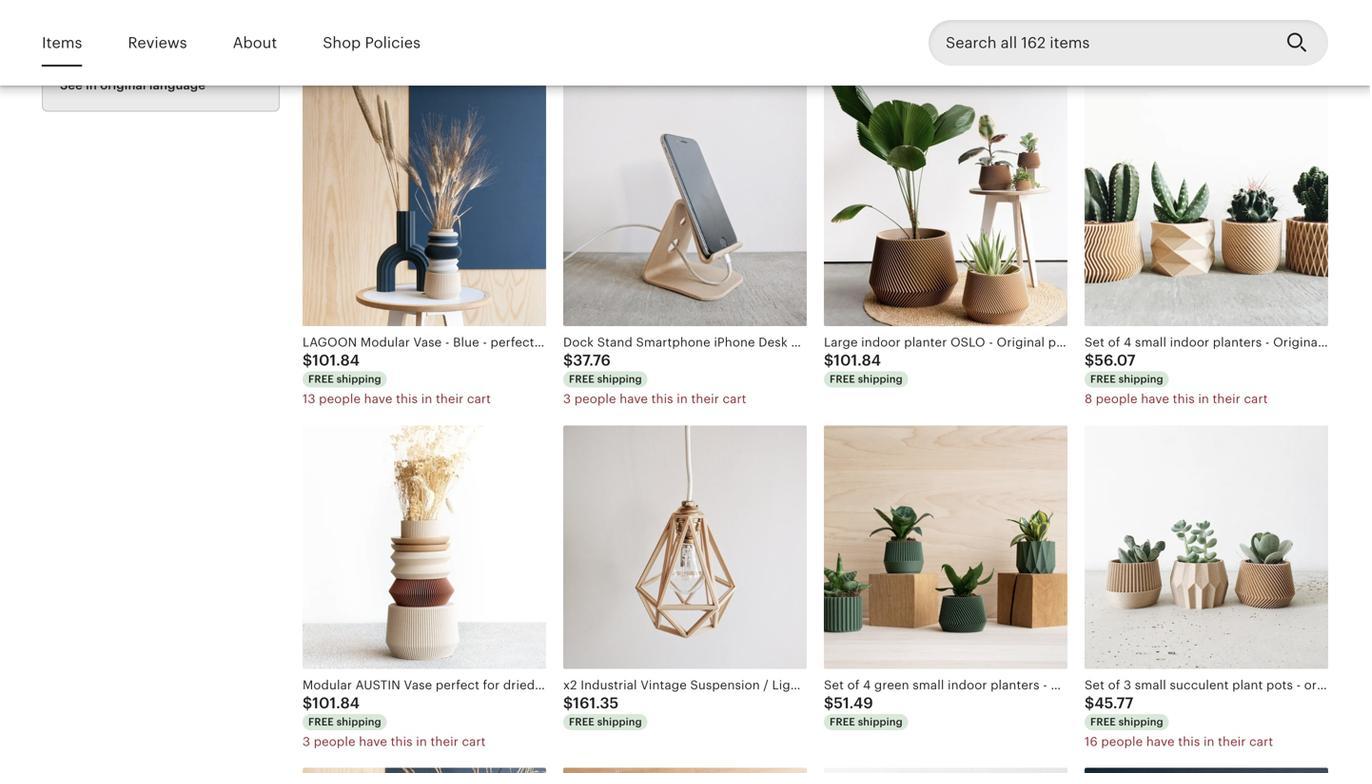 Task type: locate. For each thing, give the bounding box(es) containing it.
original inside "set of 4 green small indoor planters - original planter gift ! $ 51.49 free shipping"
[[1051, 678, 1097, 693]]

1 horizontal spatial !
[[1170, 678, 1174, 693]]

set of 4 small indoor planters - original planter gift ! image
[[1085, 83, 1328, 326]]

for inside modular austin vase perfect for dried flowers $ 101.84 free shipping 3 people have this in their cart
[[483, 678, 500, 693]]

1 vertical spatial vase
[[404, 678, 432, 693]]

people right 8
[[1096, 392, 1138, 407]]

0 vertical spatial !
[[641, 335, 644, 350]]

0 horizontal spatial 4
[[863, 678, 871, 693]]

0 horizontal spatial dried
[[503, 678, 535, 693]]

perfect inside modular austin vase perfect for dried flowers $ 101.84 free shipping 3 people have this in their cart
[[436, 678, 480, 693]]

items link
[[42, 21, 82, 65]]

modular austin vase perfect for dried flowers image
[[303, 426, 546, 669]]

have inside set of 3 small succulent plant pots - original pla $ 45.77 free shipping 16 people have this in their cart
[[1147, 735, 1175, 749]]

free inside $ 37.76 free shipping 3 people have this in their cart
[[569, 374, 595, 386]]

modular right lagoon
[[361, 335, 410, 350]]

on
[[120, 26, 136, 40]]

see in original language
[[60, 78, 206, 92]]

0 vertical spatial gift
[[1095, 335, 1115, 350]]

flowers up 37.76
[[593, 335, 637, 350]]

indoor inside 'set of 4 small indoor planters - original planter  $ 56.07 free shipping 8 people have this in their cart'
[[1170, 335, 1210, 350]]

1 vertical spatial perfect
[[436, 678, 480, 693]]

free inside large indoor planter oslo - original planter gift $ 101.84 free shipping
[[830, 374, 855, 386]]

! up $ 37.76 free shipping 3 people have this in their cart
[[641, 335, 644, 350]]

site
[[162, 26, 184, 40]]

set inside 'set of 4 small indoor planters - original planter  $ 56.07 free shipping 8 people have this in their cart'
[[1085, 335, 1105, 350]]

set for $
[[824, 678, 844, 693]]

1 horizontal spatial original
[[1273, 335, 1321, 350]]

gift left the succulent
[[1146, 678, 1167, 693]]

this inside 'set of 4 small indoor planters - original planter  $ 56.07 free shipping 8 people have this in their cart'
[[1173, 392, 1195, 407]]

4 inside "set of 4 green small indoor planters - original planter gift ! $ 51.49 free shipping"
[[863, 678, 871, 693]]

0 horizontal spatial modular
[[303, 678, 352, 693]]

free inside modular austin vase perfect for dried flowers $ 101.84 free shipping 3 people have this in their cart
[[308, 717, 334, 728]]

small inside set of 3 small succulent plant pots - original pla $ 45.77 free shipping 16 people have this in their cart
[[1135, 678, 1167, 693]]

0 vertical spatial flowers
[[593, 335, 637, 350]]

original for $
[[1051, 678, 1097, 693]]

this inside $ 37.76 free shipping 3 people have this in their cart
[[651, 392, 673, 407]]

shop
[[323, 34, 361, 51]]

2 horizontal spatial original
[[1304, 678, 1350, 693]]

0 vertical spatial dried
[[558, 335, 590, 350]]

of up 56.07
[[1108, 335, 1120, 350]]

perfect
[[491, 335, 534, 350], [436, 678, 480, 693]]

2 original from the left
[[1273, 335, 1321, 350]]

! inside "set of 4 green small indoor planters - original planter gift ! $ 51.49 free shipping"
[[1170, 678, 1174, 693]]

free inside set of 3 small succulent plant pots - original pla $ 45.77 free shipping 16 people have this in their cart
[[1091, 717, 1116, 728]]

Search all 162 items text field
[[929, 20, 1271, 66]]

1 horizontal spatial dried
[[558, 335, 590, 350]]

small right green
[[913, 678, 944, 693]]

succulent
[[1170, 678, 1229, 693]]

of inside "set of 4 green small indoor planters - original planter gift ! $ 51.49 free shipping"
[[847, 678, 860, 693]]

101.84 down austin
[[312, 695, 360, 712]]

their
[[436, 392, 464, 407], [691, 392, 719, 407], [1213, 392, 1241, 407], [431, 735, 459, 749], [1218, 735, 1246, 749]]

1 vertical spatial 4
[[863, 678, 871, 693]]

people right the 13 at the left bottom of the page
[[319, 392, 361, 407]]

1 vertical spatial 3
[[1124, 678, 1132, 693]]

set of 4 green small indoor planters - original planter gift ! $ 51.49 free shipping
[[824, 678, 1174, 728]]

! inside lagoon modular vase - blue - perfect for dried flowers ! $ 101.84 free shipping 13 people have this in their cart
[[641, 335, 644, 350]]

the
[[139, 26, 159, 40]]

large indoor planter oslo - original planter gift image
[[824, 83, 1068, 326]]

1 vertical spatial !
[[1170, 678, 1174, 693]]

0 vertical spatial modular
[[361, 335, 410, 350]]

see in original language link
[[60, 76, 262, 94]]

$ 37.76 free shipping 3 people have this in their cart
[[563, 352, 747, 407]]

4 up 56.07
[[1124, 335, 1132, 350]]

indoor inside large indoor planter oslo - original planter gift $ 101.84 free shipping
[[861, 335, 901, 350]]

45.77
[[1095, 695, 1134, 712]]

melbourne modular vase - perfect for dried flowers ! image
[[563, 769, 807, 774]]

shop policies link
[[323, 21, 421, 65]]

for
[[538, 335, 555, 350], [483, 678, 500, 693]]

wooden tide vase in indigo blue - perfect for dried flowers ! image
[[303, 769, 546, 774]]

vase inside lagoon modular vase - blue - perfect for dried flowers ! $ 101.84 free shipping 13 people have this in their cart
[[414, 335, 442, 350]]

language.
[[120, 43, 180, 58]]

have inside 'set of 4 small indoor planters - original planter  $ 56.07 free shipping 8 people have this in their cart'
[[1141, 392, 1170, 407]]

of up '45.77'
[[1108, 678, 1120, 693]]

people inside set of 3 small succulent plant pots - original pla $ 45.77 free shipping 16 people have this in their cart
[[1101, 735, 1143, 749]]

0 horizontal spatial planters
[[991, 678, 1040, 693]]

101.84 down large at the top right of page
[[834, 352, 881, 369]]

cart inside 'set of 4 small indoor planters - original planter  $ 56.07 free shipping 8 people have this in their cart'
[[1244, 392, 1268, 407]]

101.84 inside modular austin vase perfect for dried flowers $ 101.84 free shipping 3 people have this in their cart
[[312, 695, 360, 712]]

0 vertical spatial perfect
[[491, 335, 534, 350]]

1 horizontal spatial planters
[[1213, 335, 1262, 350]]

original
[[997, 335, 1045, 350], [1273, 335, 1321, 350]]

original up '45.77'
[[1051, 678, 1097, 693]]

oslo
[[951, 335, 986, 350]]

set of 4 green small indoor planters - original planter gift ! image
[[824, 426, 1068, 669]]

of up 51.49
[[847, 678, 860, 693]]

0 horizontal spatial original
[[100, 78, 146, 92]]

planters inside "set of 4 green small indoor planters - original planter gift ! $ 51.49 free shipping"
[[991, 678, 1040, 693]]

- inside 'set of 4 small indoor planters - original planter  $ 56.07 free shipping 8 people have this in their cart'
[[1266, 335, 1270, 350]]

!
[[641, 335, 644, 350], [1170, 678, 1174, 693]]

shipping inside lagoon modular vase - blue - perfect for dried flowers ! $ 101.84 free shipping 13 people have this in their cart
[[337, 374, 381, 386]]

cart inside set of 3 small succulent plant pots - original pla $ 45.77 free shipping 16 people have this in their cart
[[1250, 735, 1273, 749]]

$ inside 'set of 4 small indoor planters - original planter  $ 56.07 free shipping 8 people have this in their cart'
[[1085, 352, 1095, 369]]

dock stand smartphone iphone desk organizer printed in wood gift idea office decor scandinavian decor image
[[563, 83, 807, 326]]

2 horizontal spatial indoor
[[1170, 335, 1210, 350]]

set up '45.77'
[[1085, 678, 1105, 693]]

free inside $ 161.35 free shipping
[[569, 717, 595, 728]]

of inside set of 3 small succulent plant pots - original pla $ 45.77 free shipping 16 people have this in their cart
[[1108, 678, 1120, 693]]

$
[[303, 352, 312, 369], [563, 352, 573, 369], [824, 352, 834, 369], [1085, 352, 1095, 369], [303, 695, 312, 712], [563, 695, 573, 712], [824, 695, 834, 712], [1085, 695, 1095, 712]]

text
[[93, 26, 117, 40]]

0 horizontal spatial for
[[483, 678, 500, 693]]

16
[[1085, 735, 1098, 749]]

1 vertical spatial dried
[[503, 678, 535, 693]]

people down 37.76
[[574, 392, 616, 407]]

modular inside lagoon modular vase - blue - perfect for dried flowers ! $ 101.84 free shipping 13 people have this in their cart
[[361, 335, 410, 350]]

perfect right blue
[[491, 335, 534, 350]]

101.84 down lagoon
[[312, 352, 360, 369]]

planters
[[1213, 335, 1262, 350], [991, 678, 1040, 693]]

0 vertical spatial 3
[[563, 392, 571, 407]]

set up 56.07
[[1085, 335, 1105, 350]]

people
[[319, 392, 361, 407], [574, 392, 616, 407], [1096, 392, 1138, 407], [314, 735, 356, 749], [1101, 735, 1143, 749]]

people right 16
[[1101, 735, 1143, 749]]

4 up 51.49
[[863, 678, 871, 693]]

original down language.
[[100, 78, 146, 92]]

101.84
[[312, 352, 360, 369], [834, 352, 881, 369], [312, 695, 360, 712]]

modular austin vase perfect for dried flowers $ 101.84 free shipping 3 people have this in their cart
[[303, 678, 582, 749]]

set of 4 small indoor planters - indigo blue - original planter gift ! image
[[1085, 769, 1328, 774]]

101.84 inside large indoor planter oslo - original planter gift $ 101.84 free shipping
[[834, 352, 881, 369]]

flowers up 161.35
[[538, 678, 582, 693]]

small
[[1135, 335, 1167, 350], [913, 678, 944, 693], [1135, 678, 1167, 693]]

1 horizontal spatial 3
[[563, 392, 571, 407]]

shipping inside 'set of 4 small indoor planters - original planter  $ 56.07 free shipping 8 people have this in their cart'
[[1119, 374, 1164, 386]]

of
[[1108, 335, 1120, 350], [847, 678, 860, 693], [1108, 678, 1120, 693]]

0 horizontal spatial original
[[997, 335, 1045, 350]]

dried
[[558, 335, 590, 350], [503, 678, 535, 693]]

set for free
[[1085, 678, 1105, 693]]

in
[[86, 78, 97, 92], [421, 392, 432, 407], [677, 392, 688, 407], [1198, 392, 1209, 407], [416, 735, 427, 749], [1204, 735, 1215, 749]]

indoor inside "set of 4 green small indoor planters - original planter gift ! $ 51.49 free shipping"
[[948, 678, 987, 693]]

vase inside modular austin vase perfect for dried flowers $ 101.84 free shipping 3 people have this in their cart
[[404, 678, 432, 693]]

1 horizontal spatial flowers
[[593, 335, 637, 350]]

0 horizontal spatial gift
[[1095, 335, 1115, 350]]

1 vertical spatial modular
[[303, 678, 352, 693]]

original
[[100, 78, 146, 92], [1051, 678, 1097, 693], [1304, 678, 1350, 693]]

0 vertical spatial 4
[[1124, 335, 1132, 350]]

161.35
[[573, 695, 619, 712]]

1 original from the left
[[997, 335, 1045, 350]]

set inside "set of 4 green small indoor planters - original planter gift ! $ 51.49 free shipping"
[[824, 678, 844, 693]]

indoor
[[861, 335, 901, 350], [1170, 335, 1210, 350], [948, 678, 987, 693]]

- inside set of 3 small succulent plant pots - original pla $ 45.77 free shipping 16 people have this in their cart
[[1297, 678, 1301, 693]]

1 vertical spatial planters
[[991, 678, 1040, 693]]

56.07
[[1095, 352, 1136, 369]]

modular
[[361, 335, 410, 350], [303, 678, 352, 693]]

set up 51.49
[[824, 678, 844, 693]]

1 horizontal spatial gift
[[1146, 678, 1167, 693]]

original inside set of 3 small succulent plant pots - original pla $ 45.77 free shipping 16 people have this in their cart
[[1304, 678, 1350, 693]]

people down austin
[[314, 735, 356, 749]]

1 horizontal spatial 4
[[1124, 335, 1132, 350]]

vase left blue
[[414, 335, 442, 350]]

vase
[[414, 335, 442, 350], [404, 678, 432, 693]]

this inside set of 3 small succulent plant pots - original pla $ 45.77 free shipping 16 people have this in their cart
[[1178, 735, 1200, 749]]

0 horizontal spatial flowers
[[538, 678, 582, 693]]

in inside 'set of 4 small indoor planters - original planter  $ 56.07 free shipping 8 people have this in their cart'
[[1198, 392, 1209, 407]]

etsy
[[60, 9, 85, 23]]

4
[[1124, 335, 1132, 350], [863, 678, 871, 693]]

0 vertical spatial planters
[[1213, 335, 1262, 350]]

small for $
[[1135, 678, 1167, 693]]

planter inside 'set of 4 small indoor planters - original planter  $ 56.07 free shipping 8 people have this in their cart'
[[1325, 335, 1368, 350]]

2 horizontal spatial 3
[[1124, 678, 1132, 693]]

vase right austin
[[404, 678, 432, 693]]

4 inside 'set of 4 small indoor planters - original planter  $ 56.07 free shipping 8 people have this in their cart'
[[1124, 335, 1132, 350]]

in inside lagoon modular vase - blue - perfect for dried flowers ! $ 101.84 free shipping 13 people have this in their cart
[[421, 392, 432, 407]]

translates
[[173, 9, 232, 23]]

1 horizontal spatial indoor
[[948, 678, 987, 693]]

items down etsy
[[42, 34, 82, 51]]

see
[[60, 78, 83, 92]]

all items
[[303, 51, 374, 71]]

1 horizontal spatial original
[[1051, 678, 1097, 693]]

modular inside modular austin vase perfect for dried flowers $ 101.84 free shipping 3 people have this in their cart
[[303, 678, 352, 693]]

0 vertical spatial for
[[538, 335, 555, 350]]

flowers
[[593, 335, 637, 350], [538, 678, 582, 693]]

of for $
[[847, 678, 860, 693]]

0 horizontal spatial perfect
[[436, 678, 480, 693]]

1 vertical spatial flowers
[[538, 678, 582, 693]]

0 vertical spatial vase
[[414, 335, 442, 350]]

shop policies
[[323, 34, 421, 51]]

gift
[[1095, 335, 1115, 350], [1146, 678, 1167, 693]]

modular left austin
[[303, 678, 352, 693]]

1 horizontal spatial modular
[[361, 335, 410, 350]]

free
[[308, 374, 334, 386], [569, 374, 595, 386], [830, 374, 855, 386], [1091, 374, 1116, 386], [308, 717, 334, 728], [569, 717, 595, 728], [830, 717, 855, 728], [1091, 717, 1116, 728]]

have
[[364, 392, 393, 407], [620, 392, 648, 407], [1141, 392, 1170, 407], [359, 735, 387, 749], [1147, 735, 1175, 749]]

for inside lagoon modular vase - blue - perfect for dried flowers ! $ 101.84 free shipping 13 people have this in their cart
[[538, 335, 555, 350]]

small left the succulent
[[1135, 678, 1167, 693]]

small up 56.07
[[1135, 335, 1167, 350]]

3
[[563, 392, 571, 407], [1124, 678, 1132, 693], [303, 735, 310, 749]]

planter
[[904, 335, 947, 350], [1048, 335, 1091, 350], [1325, 335, 1368, 350], [1100, 678, 1143, 693]]

gift up 56.07
[[1095, 335, 1115, 350]]

1 horizontal spatial for
[[538, 335, 555, 350]]

perfect right austin
[[436, 678, 480, 693]]

small inside 'set of 4 small indoor planters - original planter  $ 56.07 free shipping 8 people have this in their cart'
[[1135, 335, 1167, 350]]

pots
[[1267, 678, 1293, 693]]

set
[[1085, 335, 1105, 350], [824, 678, 844, 693], [1085, 678, 1105, 693]]

small for 56.07
[[1135, 335, 1167, 350]]

x2 industrial vintage suspension / light / shade / pendant light cage wooden 3d printed diamond image
[[563, 426, 807, 669]]

this
[[396, 392, 418, 407], [651, 392, 673, 407], [1173, 392, 1195, 407], [391, 735, 413, 749], [1178, 735, 1200, 749]]

language
[[149, 78, 206, 92]]

1 vertical spatial for
[[483, 678, 500, 693]]

shipping inside $ 161.35 free shipping
[[597, 717, 642, 728]]

of inside 'set of 4 small indoor planters - original planter  $ 56.07 free shipping 8 people have this in their cart'
[[1108, 335, 1120, 350]]

items
[[42, 34, 82, 51], [328, 51, 374, 71]]

original left pla at the bottom
[[1304, 678, 1350, 693]]

$ inside modular austin vase perfect for dried flowers $ 101.84 free shipping 3 people have this in their cart
[[303, 695, 312, 712]]

1 vertical spatial gift
[[1146, 678, 1167, 693]]

items down shop
[[328, 51, 374, 71]]

cart
[[467, 392, 491, 407], [723, 392, 747, 407], [1244, 392, 1268, 407], [462, 735, 486, 749], [1250, 735, 1273, 749]]

all
[[303, 51, 324, 71]]

large
[[824, 335, 858, 350]]

1 horizontal spatial perfect
[[491, 335, 534, 350]]

preferred
[[60, 43, 117, 58]]

most
[[60, 26, 90, 40]]

0 horizontal spatial !
[[641, 335, 644, 350]]

lagoon modular vase - blue - perfect for dried flowers ! $ 101.84 free shipping 13 people have this in their cart
[[303, 335, 644, 407]]

shipping
[[337, 374, 381, 386], [597, 374, 642, 386], [858, 374, 903, 386], [1119, 374, 1164, 386], [337, 717, 381, 728], [597, 717, 642, 728], [858, 717, 903, 728], [1119, 717, 1164, 728]]

1 horizontal spatial items
[[328, 51, 374, 71]]

about link
[[233, 21, 277, 65]]

pla
[[1353, 678, 1370, 693]]

! left plant
[[1170, 678, 1174, 693]]

2 vertical spatial 3
[[303, 735, 310, 749]]

0 horizontal spatial 3
[[303, 735, 310, 749]]

-
[[445, 335, 450, 350], [483, 335, 487, 350], [989, 335, 993, 350], [1266, 335, 1270, 350], [1043, 678, 1048, 693], [1297, 678, 1301, 693]]

0 horizontal spatial indoor
[[861, 335, 901, 350]]



Task type: vqa. For each thing, say whether or not it's contained in the screenshot.


Task type: describe. For each thing, give the bounding box(es) containing it.
shipping inside $ 37.76 free shipping 3 people have this in their cart
[[597, 374, 642, 386]]

planter inside "set of 4 green small indoor planters - original planter gift ! $ 51.49 free shipping"
[[1100, 678, 1143, 693]]

free inside "set of 4 green small indoor planters - original planter gift ! $ 51.49 free shipping"
[[830, 717, 855, 728]]

cart inside $ 37.76 free shipping 3 people have this in their cart
[[723, 392, 747, 407]]

planters inside 'set of 4 small indoor planters - original planter  $ 56.07 free shipping 8 people have this in their cart'
[[1213, 335, 1262, 350]]

in inside modular austin vase perfect for dried flowers $ 101.84 free shipping 3 people have this in their cart
[[416, 735, 427, 749]]

free inside 'set of 4 small indoor planters - original planter  $ 56.07 free shipping 8 people have this in their cart'
[[1091, 374, 1116, 386]]

to
[[187, 26, 199, 40]]

reviews
[[128, 34, 187, 51]]

small inside "set of 4 green small indoor planters - original planter gift ! $ 51.49 free shipping"
[[913, 678, 944, 693]]

of for free
[[1108, 678, 1120, 693]]

cart inside lagoon modular vase - blue - perfect for dried flowers ! $ 101.84 free shipping 13 people have this in their cart
[[467, 392, 491, 407]]

101.84 inside lagoon modular vase - blue - perfect for dried flowers ! $ 101.84 free shipping 13 people have this in their cart
[[312, 352, 360, 369]]

of for shipping
[[1108, 335, 1120, 350]]

$ inside large indoor planter oslo - original planter gift $ 101.84 free shipping
[[824, 352, 834, 369]]

gift inside "set of 4 green small indoor planters - original planter gift ! $ 51.49 free shipping"
[[1146, 678, 1167, 693]]

this inside lagoon modular vase - blue - perfect for dried flowers ! $ 101.84 free shipping 13 people have this in their cart
[[396, 392, 418, 407]]

4 for shipping
[[1124, 335, 1132, 350]]

blue
[[453, 335, 479, 350]]

0 horizontal spatial items
[[42, 34, 82, 51]]

this inside modular austin vase perfect for dried flowers $ 101.84 free shipping 3 people have this in their cart
[[391, 735, 413, 749]]

original inside 'set of 4 small indoor planters - original planter  $ 56.07 free shipping 8 people have this in their cart'
[[1273, 335, 1321, 350]]

people inside lagoon modular vase - blue - perfect for dried flowers ! $ 101.84 free shipping 13 people have this in their cart
[[319, 392, 361, 407]]

their inside lagoon modular vase - blue - perfect for dried flowers ! $ 101.84 free shipping 13 people have this in their cart
[[436, 392, 464, 407]]

37.76
[[573, 352, 611, 369]]

8
[[1085, 392, 1093, 407]]

have inside lagoon modular vase - blue - perfect for dried flowers ! $ 101.84 free shipping 13 people have this in their cart
[[364, 392, 393, 407]]

set of 3 small succulent plant pots - original planter gift ! image
[[1085, 426, 1328, 669]]

4 for $
[[863, 678, 871, 693]]

vase for 101.84
[[414, 335, 442, 350]]

gift inside large indoor planter oslo - original planter gift $ 101.84 free shipping
[[1095, 335, 1115, 350]]

reviews link
[[128, 21, 187, 65]]

- inside "set of 4 green small indoor planters - original planter gift ! $ 51.49 free shipping"
[[1043, 678, 1048, 693]]

automatically
[[88, 9, 170, 23]]

set for shipping
[[1085, 335, 1105, 350]]

3 inside $ 37.76 free shipping 3 people have this in their cart
[[563, 392, 571, 407]]

3 inside set of 3 small succulent plant pots - original pla $ 45.77 free shipping 16 people have this in their cart
[[1124, 678, 1132, 693]]

51.49
[[834, 695, 873, 712]]

have inside $ 37.76 free shipping 3 people have this in their cart
[[620, 392, 648, 407]]

original inside large indoor planter oslo - original planter gift $ 101.84 free shipping
[[997, 335, 1045, 350]]

in inside set of 3 small succulent plant pots - original pla $ 45.77 free shipping 16 people have this in their cart
[[1204, 735, 1215, 749]]

green
[[874, 678, 909, 693]]

13
[[303, 392, 316, 407]]

set of 4 small indoor planters - original planter gift ! image
[[824, 769, 1068, 774]]

about
[[233, 34, 277, 51]]

austin
[[356, 678, 401, 693]]

3 inside modular austin vase perfect for dried flowers $ 101.84 free shipping 3 people have this in their cart
[[303, 735, 310, 749]]

their inside $ 37.76 free shipping 3 people have this in their cart
[[691, 392, 719, 407]]

flowers inside modular austin vase perfect for dried flowers $ 101.84 free shipping 3 people have this in their cart
[[538, 678, 582, 693]]

- inside large indoor planter oslo - original planter gift $ 101.84 free shipping
[[989, 335, 993, 350]]

their inside set of 3 small succulent plant pots - original pla $ 45.77 free shipping 16 people have this in their cart
[[1218, 735, 1246, 749]]

shipping inside "set of 4 green small indoor planters - original planter gift ! $ 51.49 free shipping"
[[858, 717, 903, 728]]

large indoor planter oslo - original planter gift $ 101.84 free shipping
[[824, 335, 1115, 386]]

etsy automatically translates most text on the site to your preferred language.
[[60, 9, 232, 58]]

plant
[[1232, 678, 1263, 693]]

free inside lagoon modular vase - blue - perfect for dried flowers ! $ 101.84 free shipping 13 people have this in their cart
[[308, 374, 334, 386]]

cart inside modular austin vase perfect for dried flowers $ 101.84 free shipping 3 people have this in their cart
[[462, 735, 486, 749]]

perfect inside lagoon modular vase - blue - perfect for dried flowers ! $ 101.84 free shipping 13 people have this in their cart
[[491, 335, 534, 350]]

$ inside lagoon modular vase - blue - perfect for dried flowers ! $ 101.84 free shipping 13 people have this in their cart
[[303, 352, 312, 369]]

dried inside lagoon modular vase - blue - perfect for dried flowers ! $ 101.84 free shipping 13 people have this in their cart
[[558, 335, 590, 350]]

people inside modular austin vase perfect for dried flowers $ 101.84 free shipping 3 people have this in their cart
[[314, 735, 356, 749]]

flowers inside lagoon modular vase - blue - perfect for dried flowers ! $ 101.84 free shipping 13 people have this in their cart
[[593, 335, 637, 350]]

policies
[[365, 34, 421, 51]]

$ inside set of 3 small succulent plant pots - original pla $ 45.77 free shipping 16 people have this in their cart
[[1085, 695, 1095, 712]]

set of 3 small succulent plant pots - original pla $ 45.77 free shipping 16 people have this in their cart
[[1085, 678, 1370, 749]]

their inside modular austin vase perfect for dried flowers $ 101.84 free shipping 3 people have this in their cart
[[431, 735, 459, 749]]

people inside $ 37.76 free shipping 3 people have this in their cart
[[574, 392, 616, 407]]

$ inside $ 37.76 free shipping 3 people have this in their cart
[[563, 352, 573, 369]]

$ 161.35 free shipping
[[563, 695, 642, 728]]

people inside 'set of 4 small indoor planters - original planter  $ 56.07 free shipping 8 people have this in their cart'
[[1096, 392, 1138, 407]]

$ inside "set of 4 green small indoor planters - original planter gift ! $ 51.49 free shipping"
[[824, 695, 834, 712]]

in inside $ 37.76 free shipping 3 people have this in their cart
[[677, 392, 688, 407]]

lagoon
[[303, 335, 357, 350]]

have inside modular austin vase perfect for dried flowers $ 101.84 free shipping 3 people have this in their cart
[[359, 735, 387, 749]]

your
[[203, 26, 230, 40]]

dried inside modular austin vase perfect for dried flowers $ 101.84 free shipping 3 people have this in their cart
[[503, 678, 535, 693]]

shipping inside modular austin vase perfect for dried flowers $ 101.84 free shipping 3 people have this in their cart
[[337, 717, 381, 728]]

set of 4 small indoor planters - original planter  $ 56.07 free shipping 8 people have this in their cart
[[1085, 335, 1370, 407]]

$ inside $ 161.35 free shipping
[[563, 695, 573, 712]]

vase for people
[[404, 678, 432, 693]]

shipping inside large indoor planter oslo - original planter gift $ 101.84 free shipping
[[858, 374, 903, 386]]

their inside 'set of 4 small indoor planters - original planter  $ 56.07 free shipping 8 people have this in their cart'
[[1213, 392, 1241, 407]]

shipping inside set of 3 small succulent plant pots - original pla $ 45.77 free shipping 16 people have this in their cart
[[1119, 717, 1164, 728]]

original for free
[[1304, 678, 1350, 693]]

lagoon modular vase - blue - perfect for dried flowers ! image
[[303, 83, 546, 326]]



